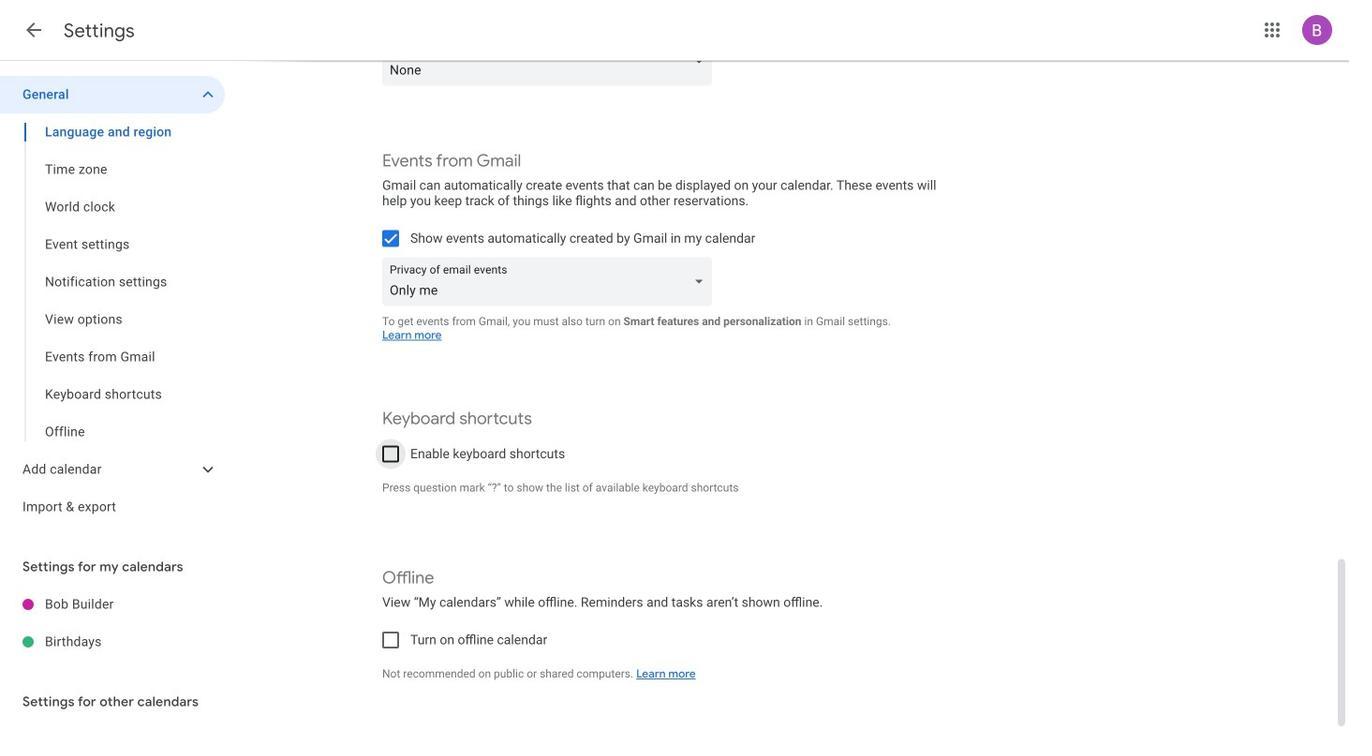 Task type: vqa. For each thing, say whether or not it's contained in the screenshot.
heading
yes



Task type: locate. For each thing, give the bounding box(es) containing it.
group
[[0, 113, 225, 451]]

1 vertical spatial tree
[[0, 586, 225, 661]]

go back image
[[22, 19, 45, 41]]

birthdays tree item
[[0, 623, 225, 661]]

heading
[[64, 19, 135, 43]]

1 tree from the top
[[0, 76, 225, 526]]

tree
[[0, 76, 225, 526], [0, 586, 225, 661]]

None field
[[382, 37, 720, 86], [382, 257, 720, 306], [382, 37, 720, 86], [382, 257, 720, 306]]

0 vertical spatial tree
[[0, 76, 225, 526]]



Task type: describe. For each thing, give the bounding box(es) containing it.
2 tree from the top
[[0, 586, 225, 661]]

general tree item
[[0, 76, 225, 113]]

bob builder tree item
[[0, 586, 225, 623]]



